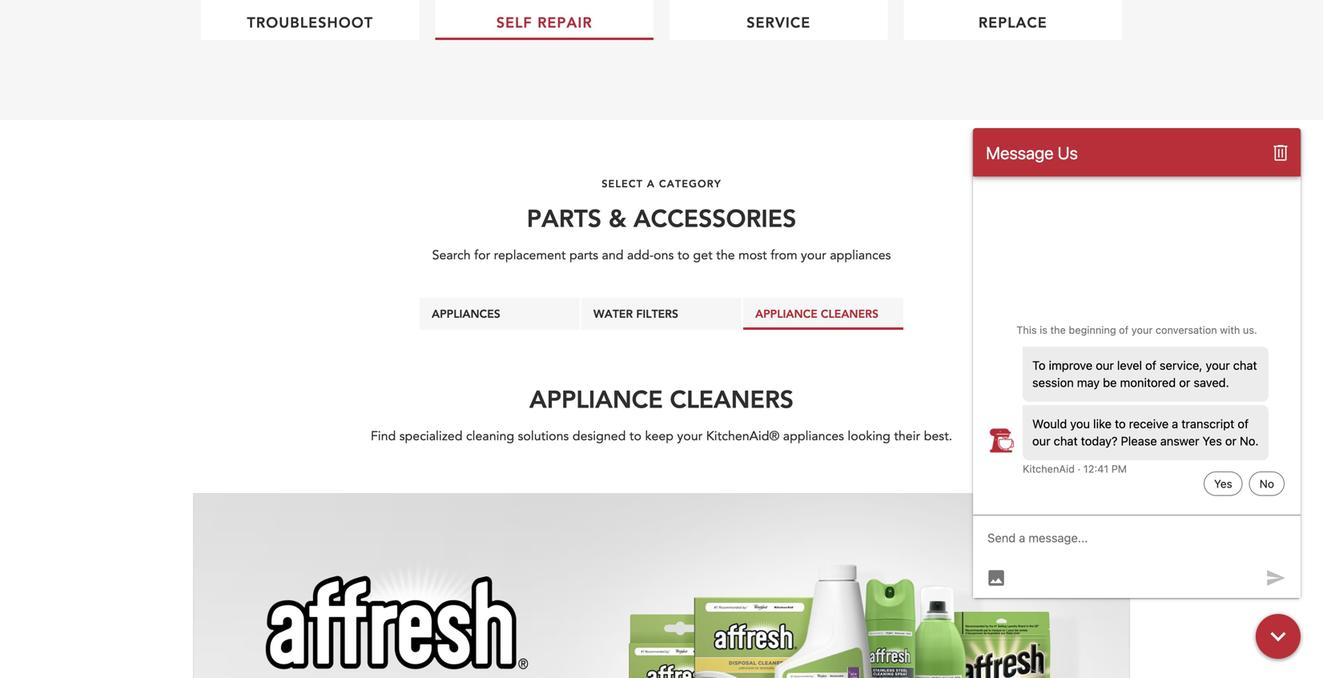 Task type: describe. For each thing, give the bounding box(es) containing it.
0 horizontal spatial your
[[677, 428, 703, 445]]

best.
[[924, 428, 953, 445]]

select a category
[[602, 177, 722, 190]]

parts & accessories
[[527, 202, 797, 233]]

a collection of affresh® products. image
[[193, 478, 1130, 679]]

and
[[602, 247, 624, 264]]

cleaning
[[466, 428, 514, 445]]

get
[[693, 247, 713, 264]]

0 vertical spatial your
[[801, 247, 827, 264]]

specialized
[[400, 428, 463, 445]]

find specialized cleaning solutions designed to keep your kitchenaid® appliances looking their best.
[[371, 428, 953, 445]]

repair
[[538, 13, 593, 32]]

the
[[716, 247, 735, 264]]

search
[[432, 247, 471, 264]]

self
[[496, 13, 533, 32]]

water filters
[[594, 306, 679, 321]]

0 vertical spatial appliance cleaners
[[756, 306, 879, 321]]

appliances
[[432, 306, 501, 321]]

0 vertical spatial to
[[678, 247, 690, 264]]

keep
[[645, 428, 674, 445]]

tab list containing appliances
[[193, 297, 1130, 331]]

appliance cleaners link
[[743, 298, 904, 330]]

for
[[474, 247, 491, 264]]

parts
[[527, 202, 602, 233]]

filters
[[636, 306, 679, 321]]

from
[[771, 247, 798, 264]]

0 horizontal spatial to
[[630, 428, 642, 445]]

search for replacement parts and add-ons to get the most from your appliances
[[432, 247, 891, 264]]



Task type: locate. For each thing, give the bounding box(es) containing it.
service
[[747, 13, 811, 32]]

to left get
[[678, 247, 690, 264]]

accessories
[[634, 202, 797, 233]]

solutions
[[518, 428, 569, 445]]

1 vertical spatial appliances
[[783, 428, 844, 445]]

1 vertical spatial cleaners
[[670, 383, 794, 415]]

replacement
[[494, 247, 566, 264]]

to
[[678, 247, 690, 264], [630, 428, 642, 445]]

0 vertical spatial appliances
[[830, 247, 891, 264]]

1 horizontal spatial appliance
[[756, 306, 818, 321]]

your
[[801, 247, 827, 264], [677, 428, 703, 445]]

&
[[609, 202, 627, 233]]

kitchenaid®
[[706, 428, 780, 445]]

1 horizontal spatial to
[[678, 247, 690, 264]]

select
[[602, 177, 643, 190]]

appliance up designed
[[530, 383, 663, 415]]

1 vertical spatial your
[[677, 428, 703, 445]]

replace
[[979, 13, 1048, 32]]

1 vertical spatial appliance
[[530, 383, 663, 415]]

ons
[[654, 247, 674, 264]]

your right keep
[[677, 428, 703, 445]]

appliance cleaners
[[756, 306, 879, 321], [530, 383, 794, 415]]

parts
[[570, 247, 599, 264]]

looking
[[848, 428, 891, 445]]

designed
[[573, 428, 626, 445]]

0 horizontal spatial cleaners
[[670, 383, 794, 415]]

water
[[594, 306, 633, 321]]

0 vertical spatial cleaners
[[821, 306, 879, 321]]

appliances left looking
[[783, 428, 844, 445]]

1 vertical spatial to
[[630, 428, 642, 445]]

cleaners
[[821, 306, 879, 321], [670, 383, 794, 415]]

troubleshoot
[[247, 13, 373, 32]]

your right from
[[801, 247, 827, 264]]

appliances
[[830, 247, 891, 264], [783, 428, 844, 445]]

1 horizontal spatial your
[[801, 247, 827, 264]]

tab list
[[193, 297, 1130, 331]]

self repair
[[496, 13, 593, 32]]

add-
[[627, 247, 654, 264]]

1 horizontal spatial cleaners
[[821, 306, 879, 321]]

appliance cleaners up find specialized cleaning solutions designed to keep your kitchenaid® appliances looking their best.
[[530, 383, 794, 415]]

appliances up appliance cleaners link
[[830, 247, 891, 264]]

appliance down from
[[756, 306, 818, 321]]

their
[[894, 428, 921, 445]]

water filters link
[[582, 298, 742, 330]]

appliances link
[[420, 298, 580, 330]]

find
[[371, 428, 396, 445]]

a
[[647, 177, 655, 190]]

0 horizontal spatial appliance
[[530, 383, 663, 415]]

most
[[739, 247, 767, 264]]

to left keep
[[630, 428, 642, 445]]

1 vertical spatial appliance cleaners
[[530, 383, 794, 415]]

0 vertical spatial appliance
[[756, 306, 818, 321]]

appliance cleaners down from
[[756, 306, 879, 321]]

category
[[659, 177, 722, 190]]

appliance
[[756, 306, 818, 321], [530, 383, 663, 415]]



Task type: vqa. For each thing, say whether or not it's contained in the screenshot.
rightmost EST
no



